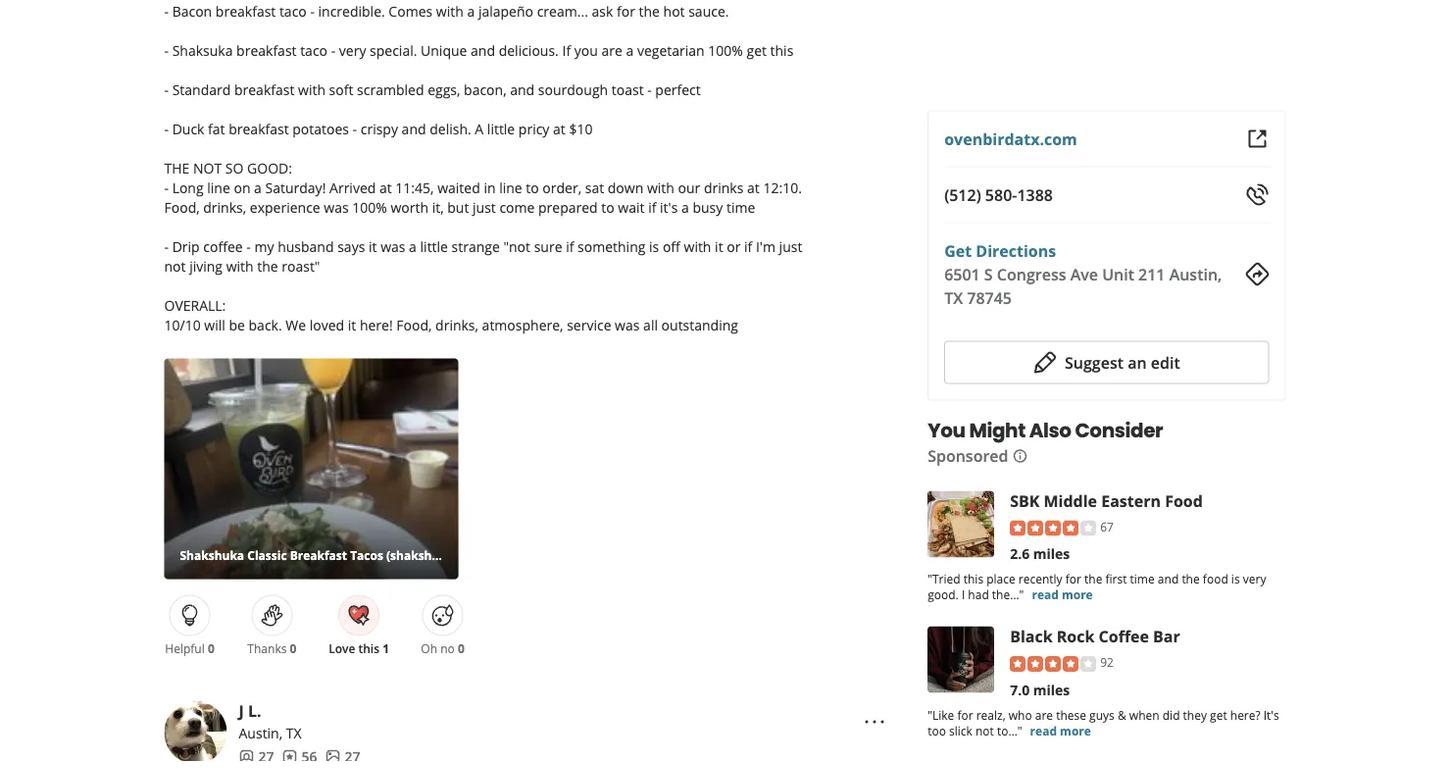 Task type: vqa. For each thing, say whether or not it's contained in the screenshot.
the 0 to the middle
yes



Task type: describe. For each thing, give the bounding box(es) containing it.
the
[[164, 159, 190, 178]]

you might also consider
[[928, 416, 1163, 444]]

breakfast for standard
[[234, 80, 295, 99]]

just inside the not so good: - long line on a saturday! arrived at 11:45, waited in line to order, sat down with our drinks at 12:10. food, drinks, experience was 100% worth it, but just come prepared to wait if it's a busy time
[[473, 198, 496, 217]]

middle
[[1044, 490, 1098, 511]]

good:
[[247, 159, 292, 178]]

waited
[[438, 179, 480, 197]]

overall: 10/10 will be back. we loved it here! food, drinks, atmosphere, service was all outstanding
[[164, 296, 739, 335]]

vegetarian
[[637, 41, 705, 60]]

strange
[[452, 237, 500, 256]]

menu image
[[863, 710, 887, 734]]

back.
[[249, 316, 282, 335]]

- duck fat breakfast potatoes - crispy and delish. a little pricy at $10
[[164, 120, 593, 138]]

recently
[[1019, 571, 1063, 587]]

the left food
[[1182, 571, 1200, 587]]

not inside ""like for realz, who are these guys & when did they get here? it's too slick not to…""
[[976, 722, 994, 739]]

love this 1
[[329, 640, 389, 656]]

100% inside the not so good: - long line on a saturday! arrived at 11:45, waited in line to order, sat down with our drinks at 12:10. food, drinks, experience was 100% worth it, but just come prepared to wait if it's a busy time
[[352, 198, 387, 217]]

sbk middle eastern food
[[1010, 490, 1203, 511]]

"like
[[928, 707, 955, 723]]

taco for very
[[300, 41, 328, 60]]

0 horizontal spatial for
[[617, 2, 635, 21]]

0 vertical spatial this
[[770, 41, 794, 60]]

loved
[[310, 316, 344, 335]]

eastern
[[1102, 490, 1161, 511]]

little for a
[[420, 237, 448, 256]]

a up the toast
[[626, 41, 634, 60]]

2 horizontal spatial at
[[747, 179, 760, 197]]

food, inside overall: 10/10 will be back. we loved it here! food, drinks, atmosphere, service was all outstanding
[[397, 316, 432, 335]]

78745
[[967, 287, 1012, 308]]

down
[[608, 179, 644, 197]]

you
[[574, 41, 598, 60]]

read for sbk
[[1032, 587, 1059, 603]]

congress
[[997, 263, 1067, 284]]

jiving
[[189, 257, 223, 276]]

0 vertical spatial are
[[602, 41, 623, 60]]

$10
[[569, 120, 593, 138]]

all
[[643, 316, 658, 335]]

sbk
[[1010, 490, 1040, 511]]

food
[[1165, 490, 1203, 511]]

worth
[[391, 198, 429, 217]]

very inside the "tried this place recently for the first time and the food is very good. i had the…"
[[1243, 571, 1267, 587]]

10/10
[[164, 316, 201, 335]]

my
[[254, 237, 274, 256]]

tx inside "j l. austin, tx"
[[286, 723, 302, 742]]

they
[[1183, 707, 1207, 723]]

- drip coffee -  my husband says it was a little strange "not sure if something is off with it or if i'm just not jiving with the roast"
[[164, 237, 803, 276]]

0 horizontal spatial at
[[380, 179, 392, 197]]

2 horizontal spatial if
[[744, 237, 753, 256]]

sponsored
[[928, 445, 1009, 466]]

the not so good: - long line on a saturday! arrived at 11:45, waited in line to order, sat down with our drinks at 12:10. food, drinks, experience was 100% worth it, but just come prepared to wait if it's a busy time
[[164, 159, 802, 217]]

24 external link v2 image
[[1246, 127, 1270, 150]]

fat
[[208, 120, 225, 138]]

tx inside get directions 6501 s congress ave unit 211 austin, tx 78745
[[945, 287, 963, 308]]

was inside the not so good: - long line on a saturday! arrived at 11:45, waited in line to order, sat down with our drinks at 12:10. food, drinks, experience was 100% worth it, but just come prepared to wait if it's a busy time
[[324, 198, 349, 217]]

and for - shaksuka breakfast taco - very special. unique and delicious. if you are a vegetarian 100% get this
[[471, 41, 495, 60]]

if inside the not so good: - long line on a saturday! arrived at 11:45, waited in line to order, sat down with our drinks at 12:10. food, drinks, experience was 100% worth it, but just come prepared to wait if it's a busy time
[[648, 198, 657, 217]]

- up soft
[[331, 41, 336, 60]]

(1 reaction) element
[[383, 640, 389, 656]]

are inside ""like for realz, who are these guys & when did they get here? it's too slick not to…""
[[1035, 707, 1053, 723]]

the left hot
[[639, 2, 660, 21]]

24 phone v2 image
[[1246, 183, 1270, 206]]

with left soft
[[298, 80, 326, 99]]

it for service
[[348, 316, 356, 335]]

no
[[441, 640, 455, 656]]

not inside - drip coffee -  my husband says it was a little strange "not sure if something is off with it or if i'm just not jiving with the roast"
[[164, 257, 186, 276]]

delicious.
[[499, 41, 559, 60]]

the…"
[[992, 587, 1024, 603]]

it's
[[1264, 707, 1280, 723]]

service
[[567, 316, 611, 335]]

coffee
[[203, 237, 243, 256]]

off
[[663, 237, 681, 256]]

with right comes
[[436, 2, 464, 21]]

and for "tried this place recently for the first time and the food is very good. i had the…"
[[1158, 571, 1179, 587]]

i'm
[[756, 237, 776, 256]]

first
[[1106, 571, 1127, 587]]

on
[[234, 179, 251, 197]]

0 horizontal spatial get
[[747, 41, 767, 60]]

drinks, inside overall: 10/10 will be back. we loved it here! food, drinks, atmosphere, service was all outstanding
[[436, 316, 479, 335]]

good.
[[928, 587, 959, 603]]

for inside the "tried this place recently for the first time and the food is very good. i had the…"
[[1066, 571, 1082, 587]]

get
[[945, 240, 972, 261]]

1 horizontal spatial at
[[553, 120, 566, 138]]

breakfast for bacon
[[216, 2, 276, 21]]

1
[[383, 640, 389, 656]]

- left crispy
[[353, 120, 357, 138]]

consider
[[1075, 416, 1163, 444]]

for inside ""like for realz, who are these guys & when did they get here? it's too slick not to…""
[[958, 707, 974, 723]]

sbk middle eastern food image
[[928, 491, 995, 557]]

l.
[[248, 700, 261, 721]]

it,
[[432, 198, 444, 217]]

- shaksuka breakfast taco - very special. unique and delicious. if you are a vegetarian 100% get this
[[164, 41, 794, 60]]

unit
[[1103, 263, 1135, 284]]

suggest an edit
[[1065, 352, 1181, 373]]

place
[[987, 571, 1016, 587]]

taco for incredible.
[[279, 2, 307, 21]]

with inside the not so good: - long line on a saturday! arrived at 11:45, waited in line to order, sat down with our drinks at 12:10. food, drinks, experience was 100% worth it, but just come prepared to wait if it's a busy time
[[647, 179, 675, 197]]

unique
[[421, 41, 467, 60]]

was inside overall: 10/10 will be back. we loved it here! food, drinks, atmosphere, service was all outstanding
[[615, 316, 640, 335]]

will
[[204, 316, 225, 335]]

(0 reactions) element for thanks 0
[[290, 640, 297, 656]]

0 vertical spatial very
[[339, 41, 366, 60]]

austin, inside "j l. austin, tx"
[[239, 723, 283, 742]]

be
[[229, 316, 245, 335]]

7.0
[[1010, 680, 1030, 699]]

hot
[[664, 2, 685, 21]]

sourdough
[[538, 80, 608, 99]]

1 vertical spatial to
[[602, 198, 615, 217]]

pricy
[[519, 120, 550, 138]]

a left jalapeño
[[467, 2, 475, 21]]

read more for rock
[[1030, 722, 1091, 739]]

photo of j l. image
[[164, 701, 227, 762]]

16 info v2 image
[[1013, 448, 1028, 464]]

oh
[[421, 640, 437, 656]]

- inside the not so good: - long line on a saturday! arrived at 11:45, waited in line to order, sat down with our drinks at 12:10. food, drinks, experience was 100% worth it, but just come prepared to wait if it's a busy time
[[164, 179, 169, 197]]

directions
[[976, 240, 1056, 261]]

the left first at bottom
[[1085, 571, 1103, 587]]

an
[[1128, 352, 1147, 373]]

and for - standard breakfast  with soft scrambled eggs, bacon, and sourdough toast - perfect
[[510, 80, 535, 99]]

comes
[[389, 2, 433, 21]]

- left 'shaksuka'
[[164, 41, 169, 60]]

wait
[[618, 198, 645, 217]]

"tried
[[928, 571, 961, 587]]

perfect
[[656, 80, 701, 99]]

scrambled
[[357, 80, 424, 99]]

2 horizontal spatial it
[[715, 237, 723, 256]]

or
[[727, 237, 741, 256]]

so
[[225, 159, 244, 178]]

suggest an edit button
[[945, 341, 1270, 384]]

bacon
[[172, 2, 212, 21]]

miles for middle
[[1034, 545, 1070, 563]]

food, inside the not so good: - long line on a saturday! arrived at 11:45, waited in line to order, sat down with our drinks at 12:10. food, drinks, experience was 100% worth it, but just come prepared to wait if it's a busy time
[[164, 198, 200, 217]]



Task type: locate. For each thing, give the bounding box(es) containing it.
to
[[526, 179, 539, 197], [602, 198, 615, 217]]

jalapeño
[[478, 2, 534, 21]]

1 horizontal spatial it
[[369, 237, 377, 256]]

12:10.
[[763, 179, 802, 197]]

taco left incredible.
[[279, 2, 307, 21]]

is inside the "tried this place recently for the first time and the food is very good. i had the…"
[[1232, 571, 1240, 587]]

1 horizontal spatial to
[[602, 198, 615, 217]]

- right the toast
[[648, 80, 652, 99]]

16 photos v2 image
[[325, 749, 341, 762]]

get right they
[[1210, 707, 1228, 723]]

more left &
[[1060, 722, 1091, 739]]

0 horizontal spatial if
[[566, 237, 574, 256]]

special.
[[370, 41, 417, 60]]

miles right 7.0
[[1034, 680, 1070, 699]]

are right "who"
[[1035, 707, 1053, 723]]

come
[[500, 198, 535, 217]]

it inside overall: 10/10 will be back. we loved it here! food, drinks, atmosphere, service was all outstanding
[[348, 316, 356, 335]]

did
[[1163, 707, 1180, 723]]

1 vertical spatial this
[[964, 571, 984, 587]]

little for a
[[487, 120, 515, 138]]

read more link down 7.0 miles
[[1030, 722, 1091, 739]]

line down the not
[[207, 179, 230, 197]]

and inside the "tried this place recently for the first time and the food is very good. i had the…"
[[1158, 571, 1179, 587]]

not right slick
[[976, 722, 994, 739]]

1 horizontal spatial is
[[1232, 571, 1240, 587]]

breakfast up good:
[[229, 120, 289, 138]]

0 right no
[[458, 640, 465, 656]]

11:45,
[[396, 179, 434, 197]]

2 0 from the left
[[290, 640, 297, 656]]

miles for rock
[[1034, 680, 1070, 699]]

and right unique
[[471, 41, 495, 60]]

miles up recently
[[1034, 545, 1070, 563]]

1 vertical spatial food,
[[397, 316, 432, 335]]

the inside - drip coffee -  my husband says it was a little strange "not sure if something is off with it or if i'm just not jiving with the roast"
[[257, 257, 278, 276]]

just inside - drip coffee -  my husband says it was a little strange "not sure if something is off with it or if i'm just not jiving with the roast"
[[779, 237, 803, 256]]

read right to…"
[[1030, 722, 1057, 739]]

just down in
[[473, 198, 496, 217]]

0 vertical spatial to
[[526, 179, 539, 197]]

1 vertical spatial austin,
[[239, 723, 283, 742]]

read more link for rock
[[1030, 722, 1091, 739]]

eggs,
[[428, 80, 460, 99]]

order,
[[543, 179, 582, 197]]

1 horizontal spatial are
[[1035, 707, 1053, 723]]

24 pencil v2 image
[[1034, 351, 1057, 374]]

0 horizontal spatial food,
[[164, 198, 200, 217]]

time down 'drinks'
[[727, 198, 755, 217]]

breakfast right bacon
[[216, 2, 276, 21]]

67
[[1101, 519, 1114, 535]]

0 vertical spatial read more link
[[1032, 587, 1093, 603]]

it left here!
[[348, 316, 356, 335]]

580-
[[986, 184, 1017, 205]]

time inside the "tried this place recently for the first time and the food is very good. i had the…"
[[1130, 571, 1155, 587]]

read more link for middle
[[1032, 587, 1093, 603]]

this inside the "tried this place recently for the first time and the food is very good. i had the…"
[[964, 571, 984, 587]]

was down the arrived
[[324, 198, 349, 217]]

more for rock
[[1060, 722, 1091, 739]]

and right crispy
[[402, 120, 426, 138]]

drinks, inside the not so good: - long line on a saturday! arrived at 11:45, waited in line to order, sat down with our drinks at 12:10. food, drinks, experience was 100% worth it, but just come prepared to wait if it's a busy time
[[203, 198, 246, 217]]

and left food
[[1158, 571, 1179, 587]]

this for love this 1
[[358, 640, 380, 656]]

1 vertical spatial not
[[976, 722, 994, 739]]

food, down long
[[164, 198, 200, 217]]

food, right here!
[[397, 316, 432, 335]]

for right recently
[[1066, 571, 1082, 587]]

1 horizontal spatial this
[[770, 41, 794, 60]]

suggest
[[1065, 352, 1124, 373]]

very right food
[[1243, 571, 1267, 587]]

for
[[617, 2, 635, 21], [1066, 571, 1082, 587], [958, 707, 974, 723]]

was inside - drip coffee -  my husband says it was a little strange "not sure if something is off with it or if i'm just not jiving with the roast"
[[381, 237, 406, 256]]

potatoes
[[293, 120, 349, 138]]

0 vertical spatial just
[[473, 198, 496, 217]]

when
[[1130, 707, 1160, 723]]

prepared
[[538, 198, 598, 217]]

- left my
[[246, 237, 251, 256]]

edit
[[1151, 352, 1181, 373]]

2 miles from the top
[[1034, 680, 1070, 699]]

read more up rock
[[1032, 587, 1093, 603]]

with up it's
[[647, 179, 675, 197]]

2 horizontal spatial for
[[1066, 571, 1082, 587]]

2 vertical spatial for
[[958, 707, 974, 723]]

1 vertical spatial tx
[[286, 723, 302, 742]]

friends element
[[239, 746, 274, 762]]

read for black
[[1030, 722, 1057, 739]]

0 horizontal spatial austin,
[[239, 723, 283, 742]]

0 vertical spatial read
[[1032, 587, 1059, 603]]

0 for helpful 0
[[208, 640, 215, 656]]

1 horizontal spatial 0
[[290, 640, 297, 656]]

- left drip
[[164, 237, 169, 256]]

1 vertical spatial miles
[[1034, 680, 1070, 699]]

0 horizontal spatial little
[[420, 237, 448, 256]]

0 horizontal spatial not
[[164, 257, 186, 276]]

1 horizontal spatial drinks,
[[436, 316, 479, 335]]

1 horizontal spatial food,
[[397, 316, 432, 335]]

not down drip
[[164, 257, 186, 276]]

busy
[[693, 198, 723, 217]]

austin, inside get directions 6501 s congress ave unit 211 austin, tx 78745
[[1170, 263, 1222, 284]]

0 horizontal spatial line
[[207, 179, 230, 197]]

1 vertical spatial read more
[[1030, 722, 1091, 739]]

0 vertical spatial time
[[727, 198, 755, 217]]

at left 11:45,
[[380, 179, 392, 197]]

breakfast right standard at top
[[234, 80, 295, 99]]

read more for middle
[[1032, 587, 1093, 603]]

breakfast for shaksuka
[[236, 41, 297, 60]]

1 vertical spatial more
[[1060, 722, 1091, 739]]

1 horizontal spatial was
[[381, 237, 406, 256]]

2 vertical spatial was
[[615, 316, 640, 335]]

16 review v2 image
[[282, 749, 298, 762]]

- left long
[[164, 179, 169, 197]]

tx up reviews element
[[286, 723, 302, 742]]

little down it,
[[420, 237, 448, 256]]

standard
[[172, 80, 231, 99]]

also
[[1030, 416, 1072, 444]]

0 horizontal spatial just
[[473, 198, 496, 217]]

1 vertical spatial 100%
[[352, 198, 387, 217]]

very
[[339, 41, 366, 60], [1243, 571, 1267, 587]]

i
[[962, 587, 965, 603]]

black rock coffee bar image
[[928, 626, 995, 693]]

1 vertical spatial very
[[1243, 571, 1267, 587]]

was left all
[[615, 316, 640, 335]]

1 vertical spatial time
[[1130, 571, 1155, 587]]

little
[[487, 120, 515, 138], [420, 237, 448, 256]]

0 for thanks 0
[[290, 640, 297, 656]]

get inside ""like for realz, who are these guys & when did they get here? it's too slick not to…""
[[1210, 707, 1228, 723]]

a
[[475, 120, 484, 138]]

6501
[[945, 263, 980, 284]]

- left standard at top
[[164, 80, 169, 99]]

- left bacon
[[164, 2, 169, 21]]

1 vertical spatial taco
[[300, 41, 328, 60]]

line up come
[[499, 179, 522, 197]]

at left the 12:10.
[[747, 179, 760, 197]]

are right "you"
[[602, 41, 623, 60]]

drip
[[172, 237, 200, 256]]

with down the coffee
[[226, 257, 254, 276]]

0 horizontal spatial 100%
[[352, 198, 387, 217]]

1 vertical spatial just
[[779, 237, 803, 256]]

0 horizontal spatial it
[[348, 316, 356, 335]]

at left $10 on the left top of the page
[[553, 120, 566, 138]]

0 horizontal spatial was
[[324, 198, 349, 217]]

get
[[747, 41, 767, 60], [1210, 707, 1228, 723]]

not
[[193, 159, 222, 178]]

0 horizontal spatial 0
[[208, 640, 215, 656]]

0 vertical spatial read more
[[1032, 587, 1093, 603]]

experience
[[250, 198, 320, 217]]

0 vertical spatial 100%
[[708, 41, 743, 60]]

0 horizontal spatial this
[[358, 640, 380, 656]]

more up rock
[[1062, 587, 1093, 603]]

read
[[1032, 587, 1059, 603], [1030, 722, 1057, 739]]

this for "tried this place recently for the first time and the food is very good. i had the…"
[[964, 571, 984, 587]]

black
[[1010, 626, 1053, 647]]

crispy
[[361, 120, 398, 138]]

1 vertical spatial 4 star rating image
[[1010, 656, 1097, 672]]

0
[[208, 640, 215, 656], [290, 640, 297, 656], [458, 640, 465, 656]]

if left it's
[[648, 198, 657, 217]]

to left wait
[[602, 198, 615, 217]]

- left duck
[[164, 120, 169, 138]]

1 horizontal spatial little
[[487, 120, 515, 138]]

love
[[329, 640, 355, 656]]

2 vertical spatial this
[[358, 640, 380, 656]]

1 vertical spatial is
[[1232, 571, 1240, 587]]

(0 reactions) element right thanks
[[290, 640, 297, 656]]

0 right thanks
[[290, 640, 297, 656]]

austin, up friends element
[[239, 723, 283, 742]]

thanks 0
[[247, 640, 297, 656]]

says
[[338, 237, 365, 256]]

1 horizontal spatial time
[[1130, 571, 1155, 587]]

4 star rating image
[[1010, 521, 1097, 536], [1010, 656, 1097, 672]]

little inside - drip coffee -  my husband says it was a little strange "not sure if something is off with it or if i'm just not jiving with the roast"
[[420, 237, 448, 256]]

drinks, left atmosphere, at the left top
[[436, 316, 479, 335]]

(512)
[[945, 184, 981, 205]]

0 horizontal spatial to
[[526, 179, 539, 197]]

(0 reactions) element for oh no 0
[[458, 640, 465, 656]]

(0 reactions) element right no
[[458, 640, 465, 656]]

to…"
[[997, 722, 1023, 739]]

(0 reactions) element right helpful
[[208, 640, 215, 656]]

drinks
[[704, 179, 744, 197]]

realz,
[[977, 707, 1006, 723]]

breakfast right 'shaksuka'
[[236, 41, 297, 60]]

0 vertical spatial taco
[[279, 2, 307, 21]]

austin, right '211'
[[1170, 263, 1222, 284]]

0 horizontal spatial very
[[339, 41, 366, 60]]

a right the "on"
[[254, 179, 262, 197]]

4 star rating image for middle
[[1010, 521, 1097, 536]]

1 horizontal spatial (0 reactions) element
[[290, 640, 297, 656]]

0 vertical spatial austin,
[[1170, 263, 1222, 284]]

black rock coffee bar
[[1010, 626, 1181, 647]]

1 vertical spatial was
[[381, 237, 406, 256]]

24 directions v2 image
[[1246, 262, 1270, 286]]

who
[[1009, 707, 1032, 723]]

very down incredible.
[[339, 41, 366, 60]]

the down my
[[257, 257, 278, 276]]

0 horizontal spatial (0 reactions) element
[[208, 640, 215, 656]]

time right first at bottom
[[1130, 571, 1155, 587]]

16 friends v2 image
[[239, 749, 255, 762]]

get right vegetarian
[[747, 41, 767, 60]]

1 vertical spatial get
[[1210, 707, 1228, 723]]

1 vertical spatial little
[[420, 237, 448, 256]]

photos element
[[325, 746, 360, 762]]

2 horizontal spatial 0
[[458, 640, 465, 656]]

0 horizontal spatial time
[[727, 198, 755, 217]]

0 vertical spatial get
[[747, 41, 767, 60]]

4 star rating image for rock
[[1010, 656, 1097, 672]]

it for "not
[[369, 237, 377, 256]]

0 vertical spatial more
[[1062, 587, 1093, 603]]

1 horizontal spatial very
[[1243, 571, 1267, 587]]

sat
[[585, 179, 604, 197]]

0 vertical spatial for
[[617, 2, 635, 21]]

2 (0 reactions) element from the left
[[290, 640, 297, 656]]

0 vertical spatial little
[[487, 120, 515, 138]]

1 vertical spatial for
[[1066, 571, 1082, 587]]

a right it's
[[682, 198, 689, 217]]

1 horizontal spatial not
[[976, 722, 994, 739]]

0 horizontal spatial are
[[602, 41, 623, 60]]

0 right helpful
[[208, 640, 215, 656]]

reviews element
[[282, 746, 317, 762]]

2 4 star rating image from the top
[[1010, 656, 1097, 672]]

more for middle
[[1062, 587, 1093, 603]]

time inside the not so good: - long line on a saturday! arrived at 11:45, waited in line to order, sat down with our drinks at 12:10. food, drinks, experience was 100% worth it, but just come prepared to wait if it's a busy time
[[727, 198, 755, 217]]

1 0 from the left
[[208, 640, 215, 656]]

is left off
[[649, 237, 659, 256]]

1388
[[1017, 184, 1053, 205]]

it
[[369, 237, 377, 256], [715, 237, 723, 256], [348, 316, 356, 335]]

for right ask
[[617, 2, 635, 21]]

0 horizontal spatial tx
[[286, 723, 302, 742]]

3 (0 reactions) element from the left
[[458, 640, 465, 656]]

1 horizontal spatial line
[[499, 179, 522, 197]]

with right off
[[684, 237, 712, 256]]

breakfast
[[216, 2, 276, 21], [236, 41, 297, 60], [234, 80, 295, 99], [229, 120, 289, 138]]

outstanding
[[662, 316, 739, 335]]

4 star rating image up 7.0 miles
[[1010, 656, 1097, 672]]

sure
[[534, 237, 562, 256]]

tx down 6501
[[945, 287, 963, 308]]

just right i'm
[[779, 237, 803, 256]]

our
[[678, 179, 701, 197]]

for right "like
[[958, 707, 974, 723]]

- left incredible.
[[310, 2, 315, 21]]

"not
[[504, 237, 531, 256]]

if right or
[[744, 237, 753, 256]]

ovenbirdatx.com link
[[945, 128, 1078, 149]]

4 star rating image up 2.6 miles on the bottom of the page
[[1010, 521, 1097, 536]]

taco down incredible.
[[300, 41, 328, 60]]

1 horizontal spatial 100%
[[708, 41, 743, 60]]

with
[[436, 2, 464, 21], [298, 80, 326, 99], [647, 179, 675, 197], [684, 237, 712, 256], [226, 257, 254, 276]]

saturday!
[[265, 179, 326, 197]]

(0 reactions) element for helpful 0
[[208, 640, 215, 656]]

1 vertical spatial read more link
[[1030, 722, 1091, 739]]

2 line from the left
[[499, 179, 522, 197]]

1 horizontal spatial if
[[648, 198, 657, 217]]

read more link up rock
[[1032, 587, 1093, 603]]

it left or
[[715, 237, 723, 256]]

duck
[[172, 120, 204, 138]]

100% down sauce.
[[708, 41, 743, 60]]

0 horizontal spatial is
[[649, 237, 659, 256]]

j
[[239, 700, 244, 721]]

little right a
[[487, 120, 515, 138]]

it right says
[[369, 237, 377, 256]]

2 horizontal spatial (0 reactions) element
[[458, 640, 465, 656]]

0 horizontal spatial drinks,
[[203, 198, 246, 217]]

0 vertical spatial drinks,
[[203, 198, 246, 217]]

1 line from the left
[[207, 179, 230, 197]]

1 4 star rating image from the top
[[1010, 521, 1097, 536]]

read right the…"
[[1032, 587, 1059, 603]]

j l. link
[[239, 700, 261, 721]]

coffee
[[1099, 626, 1149, 647]]

something
[[578, 237, 646, 256]]

too
[[928, 722, 946, 739]]

food
[[1203, 571, 1229, 587]]

to up come
[[526, 179, 539, 197]]

1 horizontal spatial just
[[779, 237, 803, 256]]

incredible.
[[318, 2, 385, 21]]

1 vertical spatial drinks,
[[436, 316, 479, 335]]

1 horizontal spatial austin,
[[1170, 263, 1222, 284]]

not
[[164, 257, 186, 276], [976, 722, 994, 739]]

1 (0 reactions) element from the left
[[208, 640, 215, 656]]

3 0 from the left
[[458, 640, 465, 656]]

1 vertical spatial are
[[1035, 707, 1053, 723]]

2 horizontal spatial was
[[615, 316, 640, 335]]

a down the worth
[[409, 237, 417, 256]]

0 vertical spatial food,
[[164, 198, 200, 217]]

miles
[[1034, 545, 1070, 563], [1034, 680, 1070, 699]]

(0 reactions) element
[[208, 640, 215, 656], [290, 640, 297, 656], [458, 640, 465, 656]]

0 vertical spatial tx
[[945, 287, 963, 308]]

cream...
[[537, 2, 588, 21]]

1 horizontal spatial for
[[958, 707, 974, 723]]

0 vertical spatial miles
[[1034, 545, 1070, 563]]

0 vertical spatial 4 star rating image
[[1010, 521, 1097, 536]]

roast"
[[282, 257, 320, 276]]

and right bacon,
[[510, 80, 535, 99]]

is right food
[[1232, 571, 1240, 587]]

is inside - drip coffee -  my husband says it was a little strange "not sure if something is off with it or if i'm just not jiving with the roast"
[[649, 237, 659, 256]]

was right says
[[381, 237, 406, 256]]

shaksuka
[[172, 41, 233, 60]]

if
[[562, 41, 571, 60]]

0 vertical spatial was
[[324, 198, 349, 217]]

sbk middle eastern food link
[[1010, 490, 1203, 511]]

100% down the arrived
[[352, 198, 387, 217]]

92
[[1101, 654, 1114, 671]]

drinks, down the "on"
[[203, 198, 246, 217]]

0 vertical spatial not
[[164, 257, 186, 276]]

a inside - drip coffee -  my husband says it was a little strange "not sure if something is off with it or if i'm just not jiving with the roast"
[[409, 237, 417, 256]]

get directions 6501 s congress ave unit 211 austin, tx 78745
[[945, 240, 1222, 308]]

read more down 7.0 miles
[[1030, 722, 1091, 739]]

1 horizontal spatial tx
[[945, 287, 963, 308]]

if right sure
[[566, 237, 574, 256]]

atmosphere,
[[482, 316, 563, 335]]

toast
[[612, 80, 644, 99]]

just
[[473, 198, 496, 217], [779, 237, 803, 256]]

2 horizontal spatial this
[[964, 571, 984, 587]]

1 miles from the top
[[1034, 545, 1070, 563]]

0 vertical spatial is
[[649, 237, 659, 256]]



